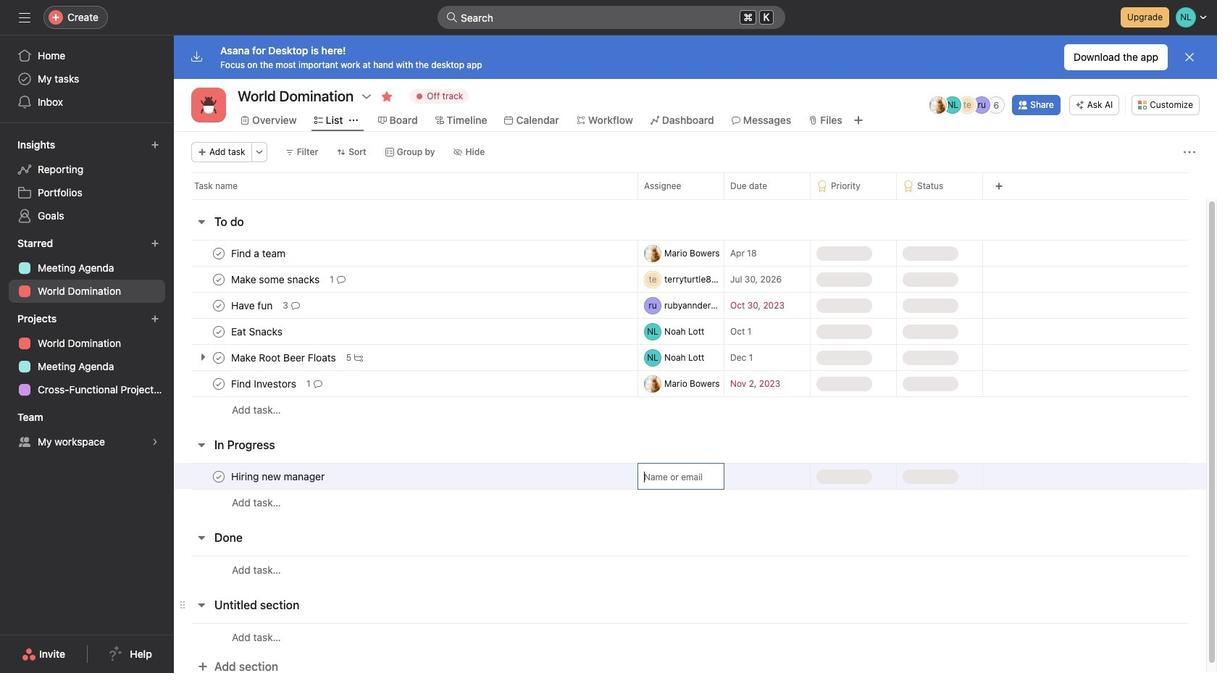 Task type: vqa. For each thing, say whether or not it's contained in the screenshot.
first THE SECTION from the left
no



Task type: locate. For each thing, give the bounding box(es) containing it.
make root beer floats cell
[[174, 344, 638, 371]]

2 mark complete checkbox from the top
[[210, 349, 228, 366]]

Mark complete checkbox
[[210, 271, 228, 288], [210, 349, 228, 366]]

3 task name text field from the top
[[228, 324, 287, 339]]

4 mark complete checkbox from the top
[[210, 375, 228, 393]]

mark complete image
[[210, 245, 228, 262], [210, 297, 228, 314], [210, 349, 228, 366], [210, 375, 228, 393]]

1 comment image for task name text box within the find investors cell
[[314, 379, 322, 388]]

remove from starred image
[[382, 91, 393, 102]]

Task name text field
[[228, 298, 277, 313], [228, 350, 341, 365], [228, 377, 301, 391]]

collapse task list for this group image
[[196, 216, 207, 228], [196, 532, 207, 544], [196, 600, 207, 611]]

1 mark complete image from the top
[[210, 271, 228, 288]]

1 task name text field from the top
[[228, 298, 277, 313]]

header to do tree grid
[[174, 240, 1207, 423]]

2 vertical spatial task name text field
[[228, 377, 301, 391]]

1 mark complete checkbox from the top
[[210, 271, 228, 288]]

1 vertical spatial mark complete image
[[210, 323, 228, 340]]

1 vertical spatial mark complete checkbox
[[210, 349, 228, 366]]

1 task name text field from the top
[[228, 246, 290, 261]]

0 horizontal spatial 1 comment image
[[314, 379, 322, 388]]

4 task name text field from the top
[[228, 469, 329, 484]]

3 mark complete image from the top
[[210, 349, 228, 366]]

2 task name text field from the top
[[228, 272, 324, 287]]

mark complete checkbox inside have fun cell
[[210, 297, 228, 314]]

3 task name text field from the top
[[228, 377, 301, 391]]

5 subtasks image
[[355, 353, 363, 362]]

1 vertical spatial collapse task list for this group image
[[196, 532, 207, 544]]

task name text field for mark complete icon in the find a team cell
[[228, 246, 290, 261]]

mark complete image inside make some snacks cell
[[210, 271, 228, 288]]

show options image
[[361, 91, 373, 102]]

mark complete checkbox inside the make root beer floats cell
[[210, 349, 228, 366]]

projects element
[[0, 306, 174, 405]]

0 vertical spatial 1 comment image
[[337, 275, 346, 284]]

mark complete image inside have fun cell
[[210, 297, 228, 314]]

mark complete checkbox inside eat snacks 'cell'
[[210, 323, 228, 340]]

None field
[[438, 6, 786, 29]]

mark complete checkbox for task name text field in the find a team cell
[[210, 245, 228, 262]]

5 mark complete checkbox from the top
[[210, 468, 228, 485]]

task name text field inside make some snacks cell
[[228, 272, 324, 287]]

task name text field inside the make root beer floats cell
[[228, 350, 341, 365]]

2 mark complete image from the top
[[210, 323, 228, 340]]

mark complete image inside find a team cell
[[210, 245, 228, 262]]

mark complete checkbox inside find a team cell
[[210, 245, 228, 262]]

mark complete image inside hiring new manager cell
[[210, 468, 228, 485]]

0 vertical spatial mark complete image
[[210, 271, 228, 288]]

Mark complete checkbox
[[210, 245, 228, 262], [210, 297, 228, 314], [210, 323, 228, 340], [210, 375, 228, 393], [210, 468, 228, 485]]

3 collapse task list for this group image from the top
[[196, 600, 207, 611]]

mark complete image
[[210, 271, 228, 288], [210, 323, 228, 340], [210, 468, 228, 485]]

bug image
[[200, 96, 217, 114]]

mark complete image inside eat snacks 'cell'
[[210, 323, 228, 340]]

0 vertical spatial collapse task list for this group image
[[196, 216, 207, 228]]

0 vertical spatial mark complete checkbox
[[210, 271, 228, 288]]

1 mark complete checkbox from the top
[[210, 245, 228, 262]]

2 mark complete checkbox from the top
[[210, 297, 228, 314]]

new project or portfolio image
[[151, 315, 159, 323]]

Task name text field
[[228, 246, 290, 261], [228, 272, 324, 287], [228, 324, 287, 339], [228, 469, 329, 484]]

add items to starred image
[[151, 239, 159, 248]]

task name text field for mark complete icon corresponding to find investors cell
[[228, 377, 301, 391]]

add field image
[[995, 182, 1004, 191]]

1 horizontal spatial 1 comment image
[[337, 275, 346, 284]]

1 mark complete image from the top
[[210, 245, 228, 262]]

mark complete checkbox inside find investors cell
[[210, 375, 228, 393]]

global element
[[0, 36, 174, 123]]

3 mark complete image from the top
[[210, 468, 228, 485]]

task name text field inside find a team cell
[[228, 246, 290, 261]]

1 comment image for task name text field within make some snacks cell
[[337, 275, 346, 284]]

mark complete image for find a team cell
[[210, 245, 228, 262]]

1 vertical spatial task name text field
[[228, 350, 341, 365]]

expand subtask list for the task make root beer floats image
[[197, 352, 209, 363]]

task name text field inside find investors cell
[[228, 377, 301, 391]]

3 mark complete checkbox from the top
[[210, 323, 228, 340]]

2 mark complete image from the top
[[210, 297, 228, 314]]

row
[[174, 173, 1218, 199], [191, 199, 1190, 200], [174, 240, 1207, 267], [174, 266, 1207, 293], [174, 292, 1207, 319], [174, 318, 1207, 345], [174, 344, 1207, 371], [174, 370, 1207, 397], [174, 397, 1207, 423], [174, 463, 1207, 490], [174, 489, 1207, 516], [174, 556, 1207, 584], [174, 623, 1207, 651]]

1 vertical spatial 1 comment image
[[314, 379, 322, 388]]

mark complete checkbox inside hiring new manager cell
[[210, 468, 228, 485]]

task name text field inside eat snacks 'cell'
[[228, 324, 287, 339]]

task name text field inside have fun cell
[[228, 298, 277, 313]]

have fun cell
[[174, 292, 638, 319]]

0 vertical spatial task name text field
[[228, 298, 277, 313]]

2 vertical spatial mark complete image
[[210, 468, 228, 485]]

header in progress tree grid
[[174, 463, 1207, 516]]

more actions image
[[1185, 146, 1196, 158], [255, 148, 264, 157]]

1 comment image inside make some snacks cell
[[337, 275, 346, 284]]

2 task name text field from the top
[[228, 350, 341, 365]]

mark complete image for have fun cell
[[210, 297, 228, 314]]

eat snacks cell
[[174, 318, 638, 345]]

4 mark complete image from the top
[[210, 375, 228, 393]]

tab actions image
[[349, 116, 358, 125]]

Name or email text field
[[644, 464, 721, 490]]

1 comment image
[[337, 275, 346, 284], [314, 379, 322, 388]]

starred element
[[0, 231, 174, 306]]

2 vertical spatial collapse task list for this group image
[[196, 600, 207, 611]]

task name text field inside hiring new manager cell
[[228, 469, 329, 484]]

1 comment image inside find investors cell
[[314, 379, 322, 388]]



Task type: describe. For each thing, give the bounding box(es) containing it.
hide sidebar image
[[19, 12, 30, 23]]

1 horizontal spatial more actions image
[[1185, 146, 1196, 158]]

task name text field for mark complete image in eat snacks 'cell'
[[228, 324, 287, 339]]

mark complete checkbox for task name text box within have fun cell
[[210, 297, 228, 314]]

mark complete checkbox for task name text field in eat snacks 'cell'
[[210, 323, 228, 340]]

find a team cell
[[174, 240, 638, 267]]

task name text field for mark complete image in make some snacks cell
[[228, 272, 324, 287]]

Search tasks, projects, and more text field
[[438, 6, 786, 29]]

mark complete image for eat snacks 'cell'
[[210, 323, 228, 340]]

find investors cell
[[174, 370, 638, 397]]

insights element
[[0, 132, 174, 231]]

teams element
[[0, 405, 174, 457]]

mark complete image for make some snacks cell
[[210, 271, 228, 288]]

add tab image
[[853, 115, 865, 126]]

mark complete image inside the make root beer floats cell
[[210, 349, 228, 366]]

collapse task list for this group image
[[196, 439, 207, 451]]

mark complete checkbox for task name text box within the find investors cell
[[210, 375, 228, 393]]

see details, my workspace image
[[151, 438, 159, 447]]

1 collapse task list for this group image from the top
[[196, 216, 207, 228]]

2 collapse task list for this group image from the top
[[196, 532, 207, 544]]

hiring new manager cell
[[174, 463, 638, 490]]

dismiss image
[[1185, 51, 1196, 63]]

new insights image
[[151, 141, 159, 149]]

mark complete image for find investors cell
[[210, 375, 228, 393]]

task name text field for mark complete icon inside have fun cell
[[228, 298, 277, 313]]

mark complete checkbox inside make some snacks cell
[[210, 271, 228, 288]]

0 horizontal spatial more actions image
[[255, 148, 264, 157]]

mark complete image for hiring new manager cell
[[210, 468, 228, 485]]

task name text field for mark complete image inside the hiring new manager cell
[[228, 469, 329, 484]]

prominent image
[[447, 12, 458, 23]]

3 comments image
[[291, 301, 300, 310]]

mark complete checkbox for task name text field inside the hiring new manager cell
[[210, 468, 228, 485]]

make some snacks cell
[[174, 266, 638, 293]]



